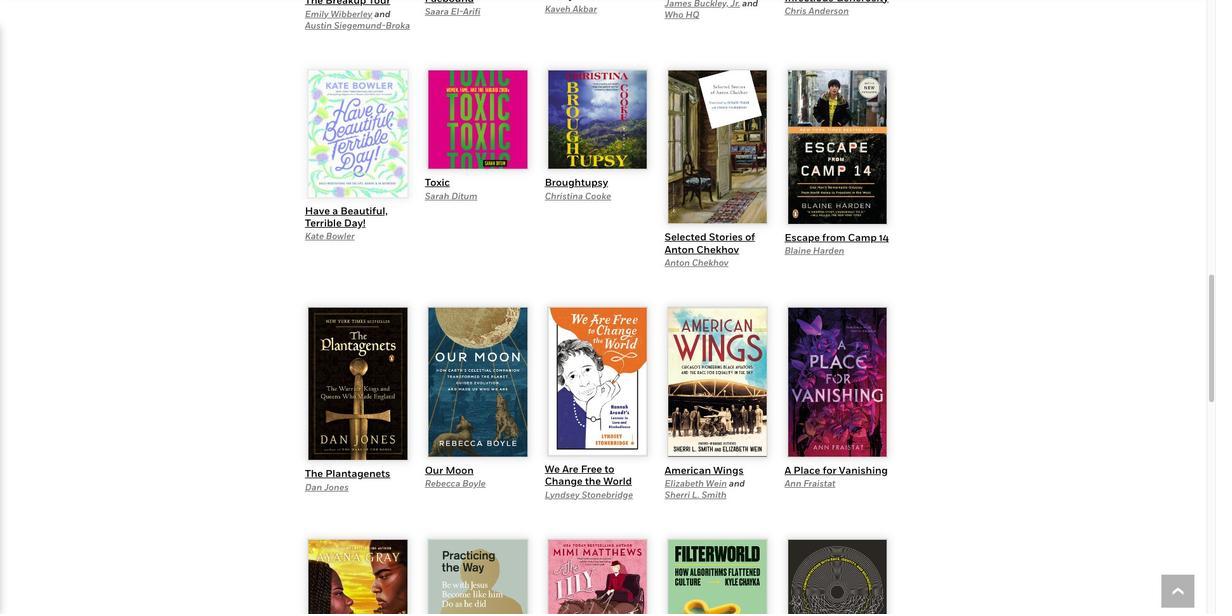 Task type: vqa. For each thing, say whether or not it's contained in the screenshot.


Task type: describe. For each thing, give the bounding box(es) containing it.
saara el-arifi
[[425, 6, 480, 17]]

cooke
[[585, 190, 611, 201]]

blaine
[[785, 245, 811, 256]]

practicing the way image
[[427, 539, 528, 614]]

our
[[425, 464, 443, 476]]

the lily of ludgate hill image
[[547, 539, 648, 614]]

kaveh akbar link
[[545, 3, 597, 14]]

l.
[[692, 489, 700, 500]]

american wings link
[[665, 464, 744, 476]]

chris
[[785, 5, 807, 16]]

rebecca
[[425, 478, 460, 489]]

american
[[665, 464, 711, 476]]

our moon link
[[425, 464, 474, 476]]

moon
[[445, 464, 474, 476]]

place
[[794, 464, 820, 476]]

saara el-arifi link
[[425, 6, 480, 17]]

stonebridge
[[582, 489, 633, 500]]

bowler
[[326, 231, 355, 241]]

blaine harden link
[[785, 245, 844, 256]]

broughtupsy image
[[547, 69, 648, 170]]

kate
[[305, 231, 324, 241]]

2 anton from the top
[[665, 257, 690, 268]]

dan jones link
[[305, 481, 349, 492]]

world
[[603, 475, 632, 488]]

beautiful,
[[341, 204, 388, 217]]

emily
[[305, 8, 329, 19]]

the
[[585, 475, 601, 488]]

filterworld image
[[667, 539, 768, 614]]

escape
[[785, 231, 820, 244]]

christina
[[545, 190, 583, 201]]

we are free to change the world link
[[545, 463, 632, 488]]

wein
[[706, 478, 727, 489]]

fraistat
[[803, 478, 835, 489]]

austin siegemund-broka link
[[305, 20, 410, 30]]

sherri l. smith link
[[665, 489, 726, 500]]

beasts of war image
[[307, 539, 408, 614]]

broughtupsy
[[545, 176, 608, 189]]

who hq
[[665, 9, 699, 20]]

emily wibberley and austin siegemund-broka
[[305, 8, 410, 30]]

1 vertical spatial chekhov
[[692, 257, 728, 268]]

selected stories of anton chekhov anton chekhov
[[665, 231, 755, 268]]

elizabeth
[[665, 478, 704, 489]]

selected stories of anton chekhov image
[[667, 69, 768, 225]]

kate bowler link
[[305, 231, 355, 241]]

arifi
[[463, 6, 480, 17]]

day!
[[344, 216, 366, 229]]

we
[[545, 463, 560, 475]]

the plantagenets dan jones
[[305, 467, 390, 492]]

siegemund-
[[334, 20, 386, 30]]

are
[[562, 463, 578, 475]]

have a beautiful, terrible day! link
[[305, 204, 388, 229]]

sherri
[[665, 489, 690, 500]]

toxic sarah ditum
[[425, 176, 477, 201]]

lyndsey
[[545, 489, 580, 500]]

akbar
[[573, 3, 597, 14]]

to
[[605, 463, 614, 475]]

the
[[305, 467, 323, 480]]

and inside american wings elizabeth wein and sherri l. smith
[[729, 478, 745, 489]]

jones
[[324, 481, 349, 492]]

boyle
[[462, 478, 486, 489]]

anderson
[[809, 5, 849, 16]]

dan
[[305, 481, 322, 492]]

ditum
[[451, 190, 477, 201]]

smith
[[702, 489, 726, 500]]

el-
[[451, 6, 463, 17]]



Task type: locate. For each thing, give the bounding box(es) containing it.
we are free to change the world lyndsey stonebridge
[[545, 463, 633, 500]]

ann
[[785, 478, 801, 489]]

emily wibberley link
[[305, 8, 372, 19]]

toxic link
[[425, 176, 450, 189]]

lyndsey stonebridge link
[[545, 489, 633, 500]]

have a beautiful, terrible day! image
[[307, 69, 408, 199]]

saara
[[425, 6, 449, 17]]

kaveh akbar
[[545, 3, 597, 14]]

escape from camp 14 blaine harden
[[785, 231, 889, 256]]

who hq link
[[665, 9, 699, 20]]

and
[[374, 8, 390, 19], [729, 478, 745, 489]]

broughtupsy christina cooke
[[545, 176, 611, 201]]

terrible
[[305, 216, 342, 229]]

harden
[[813, 245, 844, 256]]

a
[[332, 204, 338, 217]]

1 anton from the top
[[665, 243, 694, 255]]

change
[[545, 475, 583, 488]]

our moon image
[[427, 306, 528, 458]]

anton
[[665, 243, 694, 255], [665, 257, 690, 268]]

broughtupsy link
[[545, 176, 608, 189]]

our moon rebecca boyle
[[425, 464, 486, 489]]

14
[[879, 231, 889, 244]]

chekhov up anton chekhov link
[[696, 243, 739, 255]]

selected stories of anton chekhov link
[[665, 231, 755, 255]]

toxic image
[[427, 69, 528, 170]]

american wings image
[[667, 306, 768, 458]]

kaveh
[[545, 3, 571, 14]]

the plantagenets image
[[307, 306, 408, 462]]

wibberley
[[331, 8, 372, 19]]

stories
[[709, 231, 743, 243]]

1 vertical spatial and
[[729, 478, 745, 489]]

rebecca boyle link
[[425, 478, 486, 489]]

have a beautiful, terrible day! kate bowler
[[305, 204, 388, 241]]

1 horizontal spatial and
[[729, 478, 745, 489]]

camp
[[848, 231, 877, 244]]

0 vertical spatial anton
[[665, 243, 694, 255]]

chekhov
[[696, 243, 739, 255], [692, 257, 728, 268]]

black boys like me image
[[787, 539, 888, 614]]

chris anderson link
[[785, 5, 849, 16]]

sarah
[[425, 190, 449, 201]]

selected
[[665, 231, 707, 243]]

and down wings
[[729, 478, 745, 489]]

escape from camp 14 image
[[787, 69, 888, 225]]

and up broka
[[374, 8, 390, 19]]

1 vertical spatial anton
[[665, 257, 690, 268]]

chekhov down selected stories of anton chekhov link
[[692, 257, 728, 268]]

the plantagenets link
[[305, 467, 390, 480]]

anton chekhov link
[[665, 257, 728, 268]]

plantagenets
[[325, 467, 390, 480]]

and inside emily wibberley and austin siegemund-broka
[[374, 8, 390, 19]]

hq
[[686, 9, 699, 20]]

escape from camp 14 link
[[785, 231, 889, 244]]

a
[[785, 464, 791, 476]]

a place for vanishing image
[[787, 306, 888, 458]]

0 vertical spatial chekhov
[[696, 243, 739, 255]]

free
[[581, 463, 602, 475]]

we are free to change the world image
[[547, 306, 648, 457]]

christina cooke link
[[545, 190, 611, 201]]

wings
[[713, 464, 744, 476]]

of
[[745, 231, 755, 243]]

have
[[305, 204, 330, 217]]

0 vertical spatial and
[[374, 8, 390, 19]]

0 horizontal spatial and
[[374, 8, 390, 19]]

austin
[[305, 20, 332, 30]]

sarah ditum link
[[425, 190, 477, 201]]

ann fraistat link
[[785, 478, 835, 489]]

chris anderson
[[785, 5, 849, 16]]

a place for vanishing link
[[785, 464, 888, 476]]

anton down selected
[[665, 257, 690, 268]]

from
[[822, 231, 846, 244]]

a place for vanishing ann fraistat
[[785, 464, 888, 489]]

broka
[[386, 20, 410, 30]]

for
[[823, 464, 836, 476]]

american wings elizabeth wein and sherri l. smith
[[665, 464, 745, 500]]

toxic
[[425, 176, 450, 189]]

vanishing
[[839, 464, 888, 476]]

elizabeth wein link
[[665, 478, 727, 489]]

who
[[665, 9, 684, 20]]

anton up anton chekhov link
[[665, 243, 694, 255]]



